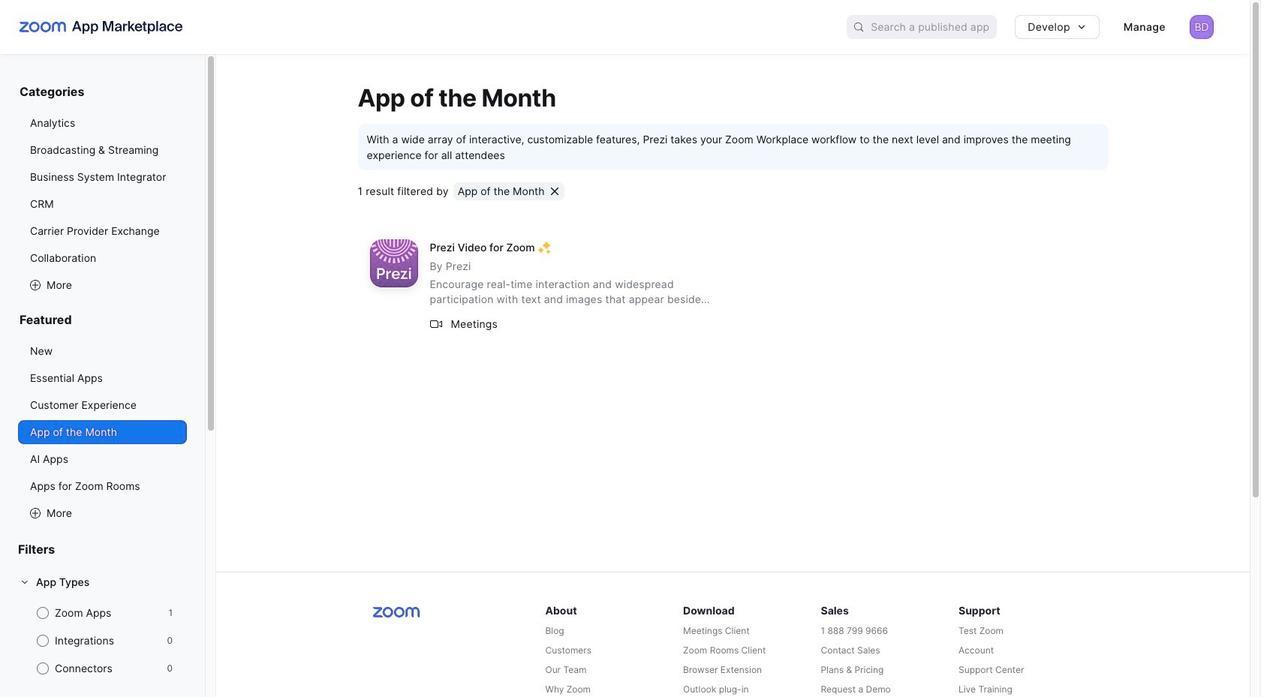 Task type: locate. For each thing, give the bounding box(es) containing it.
current user is barb dwyer element
[[1191, 15, 1215, 39]]

banner
[[0, 0, 1251, 54]]

search a published app element
[[847, 15, 998, 39]]



Task type: vqa. For each thing, say whether or not it's contained in the screenshot.
government link
no



Task type: describe. For each thing, give the bounding box(es) containing it.
Search text field
[[871, 16, 998, 38]]



